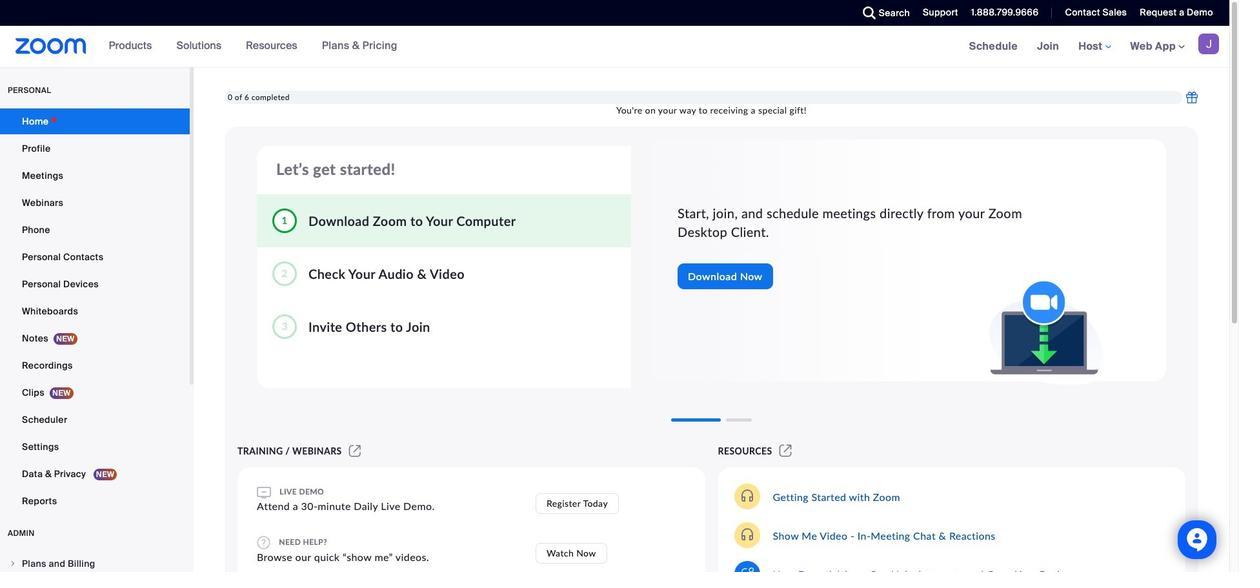 Task type: locate. For each thing, give the bounding box(es) containing it.
product information navigation
[[99, 26, 407, 67]]

banner
[[0, 26, 1230, 68]]

right image
[[9, 560, 17, 568]]

menu item
[[0, 551, 190, 572]]



Task type: vqa. For each thing, say whether or not it's contained in the screenshot.
BANNER
yes



Task type: describe. For each thing, give the bounding box(es) containing it.
personal menu menu
[[0, 108, 190, 515]]

profile picture image
[[1199, 34, 1220, 54]]

window new image
[[778, 446, 794, 456]]

zoom logo image
[[15, 38, 86, 54]]

window new image
[[347, 446, 363, 456]]

meetings navigation
[[960, 26, 1230, 68]]



